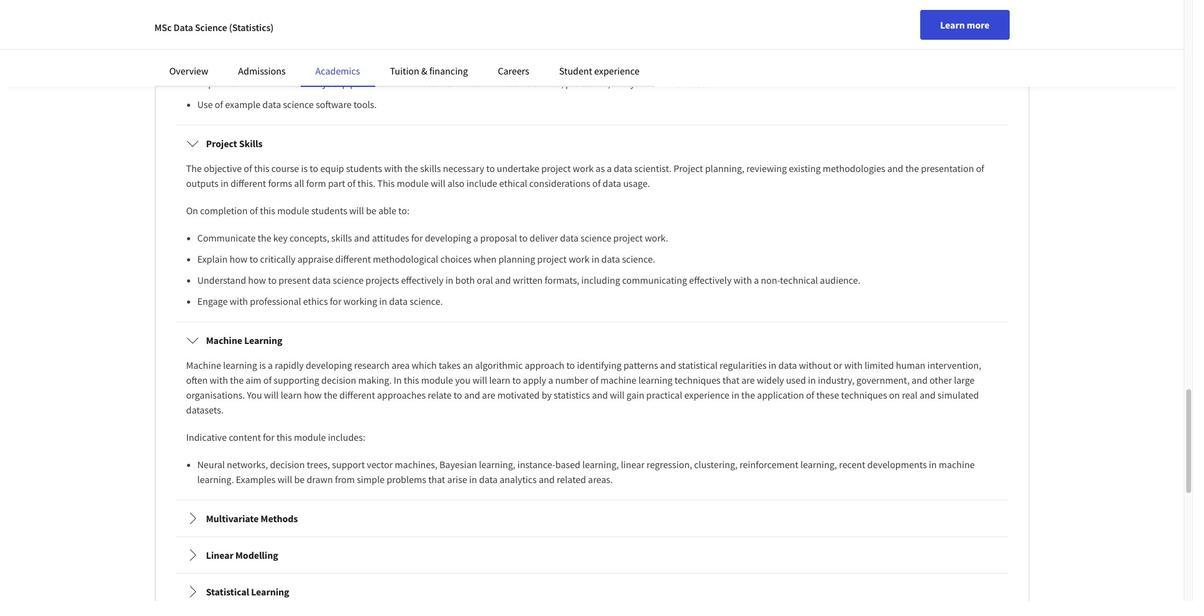 Task type: locate. For each thing, give the bounding box(es) containing it.
science.
[[622, 253, 656, 266], [410, 295, 443, 308]]

basic algorithms for representing and processing information.
[[197, 35, 453, 47]]

area
[[392, 359, 410, 372]]

large
[[955, 374, 975, 387]]

0 horizontal spatial are
[[482, 389, 496, 402]]

academics link
[[316, 65, 360, 77]]

multivariate methods button
[[176, 502, 1008, 537]]

1 horizontal spatial machine
[[939, 459, 975, 471]]

learning
[[223, 359, 257, 372], [639, 374, 673, 387]]

all
[[294, 177, 304, 190]]

list
[[191, 34, 998, 112], [191, 231, 998, 309]]

approaches
[[377, 389, 426, 402]]

2 vertical spatial project
[[538, 253, 567, 266]]

in down objective
[[221, 177, 229, 190]]

effectively down explain how to critically appraise different methodological choices when planning project work in data science.
[[401, 274, 444, 287]]

1 vertical spatial work
[[569, 253, 590, 266]]

and up displaying
[[337, 35, 353, 47]]

1 vertical spatial how
[[248, 274, 266, 287]]

3 learning, from the left
[[801, 459, 838, 471]]

by
[[542, 389, 552, 402]]

1 vertical spatial machine
[[939, 459, 975, 471]]

for up explain how to critically appraise different methodological choices when planning project work in data science.
[[411, 232, 423, 244]]

decision inside machine learning is a rapidly developing research area which takes an algorithmic approach to identifying patterns and statistical regularities in data without or with limited human intervention, often with the aim of supporting decision making. in this module you will learn to apply a number of machine learning techniques that are widely used in industry, government, and other large organisations. you will learn how the different approaches relate to and are motivated by statistics and will gain practical experience in the application of these techniques on real and simulated datasets.
[[322, 374, 356, 387]]

part
[[328, 177, 346, 190]]

related
[[557, 474, 586, 486]]

1 horizontal spatial on
[[919, 7, 930, 20]]

machine
[[206, 335, 242, 347], [186, 359, 221, 372]]

0 vertical spatial learning
[[244, 335, 283, 347]]

programming up processing
[[346, 7, 403, 20]]

1 vertical spatial on
[[890, 389, 901, 402]]

the left key at the top of the page
[[258, 232, 271, 244]]

of right 'aim'
[[264, 374, 272, 387]]

module up trees,
[[294, 432, 326, 444]]

will inside "neural networks, decision trees, support vector machines, bayesian learning, instance-based learning, linear regression, clustering, reinforcement learning, recent developments in machine learning. examples will be drawn from simple problems that arise in data analytics and related areas."
[[278, 474, 292, 486]]

tools.
[[354, 98, 377, 111]]

the
[[498, 7, 512, 20], [405, 162, 418, 175], [906, 162, 920, 175], [258, 232, 271, 244], [230, 374, 244, 387], [324, 389, 338, 402], [742, 389, 756, 402]]

1 horizontal spatial are
[[742, 374, 755, 387]]

the left fundamentals
[[498, 7, 512, 20]]

0 horizontal spatial be
[[294, 474, 305, 486]]

2 horizontal spatial science
[[581, 232, 612, 244]]

tuition & financing
[[390, 65, 468, 77]]

real left data: on the top of the page
[[932, 7, 948, 20]]

students will undertake a sequence of programming exercises starting with the fundamentals of programming and building up to a system that performs significant data analysis on real data:
[[186, 7, 971, 20]]

this inside machine learning is a rapidly developing research area which takes an algorithmic approach to identifying patterns and statistical regularities in data without or with limited human intervention, often with the aim of supporting decision making. in this module you will learn to apply a number of machine learning techniques that are widely used in industry, government, and other large organisations. you will learn how the different approaches relate to and are motivated by statistics and will gain practical experience in the application of these techniques on real and simulated datasets.
[[404, 374, 419, 387]]

2 vertical spatial science
[[333, 274, 364, 287]]

concepts,
[[290, 232, 330, 244]]

of right "sequence"
[[335, 7, 344, 20]]

1 vertical spatial decision
[[270, 459, 305, 471]]

0 vertical spatial machine
[[206, 335, 242, 347]]

0 horizontal spatial experience
[[595, 65, 640, 77]]

science inside 'use of example data science software tools.' list item
[[283, 98, 314, 111]]

this for students
[[260, 205, 275, 217]]

1 horizontal spatial is
[[301, 162, 308, 175]]

1 horizontal spatial real
[[932, 7, 948, 20]]

to inside list item
[[268, 274, 277, 287]]

1 horizontal spatial developing
[[425, 232, 472, 244]]

for inside engage with professional ethics for working in data science. list item
[[330, 295, 342, 308]]

1 horizontal spatial from
[[487, 77, 507, 90]]

linear modelling button
[[176, 539, 1008, 573]]

0 horizontal spatial on
[[890, 389, 901, 402]]

0 vertical spatial project
[[542, 162, 571, 175]]

methodological
[[373, 253, 439, 266]]

to up number
[[567, 359, 575, 372]]

machine inside machine learning is a rapidly developing research area which takes an algorithmic approach to identifying patterns and statistical regularities in data without or with limited human intervention, often with the aim of supporting decision making. in this module you will learn to apply a number of machine learning techniques that are widely used in industry, government, and other large organisations. you will learn how the different approaches relate to and are motivated by statistics and will gain practical experience in the application of these techniques on real and simulated datasets.
[[186, 359, 221, 372]]

0 horizontal spatial real
[[903, 389, 918, 402]]

tuition
[[390, 65, 420, 77]]

in
[[380, 77, 388, 90], [221, 177, 229, 190], [592, 253, 600, 266], [446, 274, 454, 287], [379, 295, 387, 308], [769, 359, 777, 372], [809, 374, 816, 387], [732, 389, 740, 402], [930, 459, 937, 471], [470, 474, 477, 486]]

1 vertical spatial project
[[674, 162, 704, 175]]

machine up "gain" on the right
[[601, 374, 637, 387]]

learning
[[244, 335, 283, 347], [251, 586, 289, 599]]

learning for machine learning
[[244, 335, 283, 347]]

instance-
[[518, 459, 556, 471]]

1 horizontal spatial that
[[723, 374, 740, 387]]

0 vertical spatial techniques
[[675, 374, 721, 387]]

approach
[[525, 359, 565, 372]]

with right the engage
[[230, 295, 248, 308]]

decision down indicative content for this module includes:
[[270, 459, 305, 471]]

to up "include"
[[487, 162, 495, 175]]

different down objective
[[231, 177, 266, 190]]

0 vertical spatial skills
[[420, 162, 441, 175]]

this inside the objective of this course is to equip students with the skills necessary to undertake project work as a data scientist. project planning, reviewing existing methodologies and the presentation of outputs in different forms all form part of this. this module will also include ethical considerations of data usage.
[[254, 162, 270, 175]]

1 horizontal spatial effectively
[[690, 274, 732, 287]]

0 vertical spatial experience
[[595, 65, 640, 77]]

on completion of this module students will be able to:
[[186, 205, 410, 217]]

0 horizontal spatial that
[[429, 474, 446, 486]]

developing up choices
[[425, 232, 472, 244]]

this.
[[358, 177, 376, 190]]

analysis inside list item
[[304, 77, 338, 90]]

1 vertical spatial learning
[[639, 374, 673, 387]]

0 vertical spatial learning
[[223, 359, 257, 372]]

simple
[[357, 474, 385, 486]]

0 horizontal spatial project
[[206, 137, 237, 150]]

to left deliver at left top
[[519, 232, 528, 244]]

communicating
[[623, 274, 688, 287]]

significant
[[818, 7, 861, 20]]

0 vertical spatial machine
[[601, 374, 637, 387]]

this down forms
[[260, 205, 275, 217]]

0 vertical spatial list
[[191, 34, 998, 112]]

0 horizontal spatial from
[[335, 474, 355, 486]]

1 vertical spatial developing
[[306, 359, 352, 372]]

0 horizontal spatial learning,
[[479, 459, 516, 471]]

are down regularities
[[742, 374, 755, 387]]

which left &
[[390, 77, 415, 90]]

science up explain how to critically appraise different methodological choices when planning project work in data science. "list item"
[[581, 232, 612, 244]]

supporting
[[274, 374, 320, 387]]

with up organisations.
[[210, 374, 228, 387]]

will
[[225, 7, 240, 20], [431, 177, 446, 190], [350, 205, 364, 217], [473, 374, 488, 387], [264, 389, 279, 402], [610, 389, 625, 402], [278, 474, 292, 486]]

that down regularities
[[723, 374, 740, 387]]

1 vertical spatial undertake
[[497, 162, 540, 175]]

a inside 'list item'
[[474, 232, 479, 244]]

1 vertical spatial analysis
[[304, 77, 338, 90]]

how up professional
[[248, 274, 266, 287]]

experience
[[595, 65, 640, 77], [685, 389, 730, 402]]

science left software
[[283, 98, 314, 111]]

module up the relate at bottom
[[421, 374, 453, 387]]

used
[[787, 374, 807, 387]]

indicative
[[186, 432, 227, 444]]

1 vertical spatial skills
[[332, 232, 352, 244]]

how down supporting
[[304, 389, 322, 402]]

1 vertical spatial project
[[614, 232, 643, 244]]

1 vertical spatial which
[[412, 359, 437, 372]]

2 vertical spatial how
[[304, 389, 322, 402]]

0 vertical spatial learn
[[489, 374, 511, 387]]

0 horizontal spatial skills
[[332, 232, 352, 244]]

0 horizontal spatial programming
[[346, 7, 403, 20]]

project left work.
[[614, 232, 643, 244]]

reinforcement
[[740, 459, 799, 471]]

with left non-
[[734, 274, 752, 287]]

choices
[[441, 253, 472, 266]]

0 horizontal spatial effectively
[[401, 274, 444, 287]]

1 vertical spatial learning
[[251, 586, 289, 599]]

module inside the objective of this course is to equip students with the skills necessary to undertake project work as a data scientist. project planning, reviewing existing methodologies and the presentation of outputs in different forms all form part of this. this module will also include ethical considerations of data usage.
[[397, 177, 429, 190]]

linear modelling
[[206, 550, 278, 562]]

and left the attitudes
[[354, 232, 370, 244]]

necessary
[[443, 162, 485, 175]]

with right 'or'
[[845, 359, 863, 372]]

a right as
[[607, 162, 612, 175]]

0 vertical spatial work
[[573, 162, 594, 175]]

of down skills
[[244, 162, 252, 175]]

project for work.
[[614, 232, 643, 244]]

communicate the key concepts, skills and attitudes for developing a proposal to deliver data science project work.
[[197, 232, 669, 244]]

different
[[231, 177, 266, 190], [335, 253, 371, 266], [340, 389, 375, 402]]

which
[[390, 77, 415, 90], [412, 359, 437, 372]]

machine down the engage
[[206, 335, 242, 347]]

in down regularities
[[732, 389, 740, 402]]

students inside the objective of this course is to equip students with the skills necessary to undertake project work as a data scientist. project planning, reviewing existing methodologies and the presentation of outputs in different forms all form part of this. this module will also include ethical considerations of data usage.
[[346, 162, 382, 175]]

learning up rapidly
[[244, 335, 283, 347]]

0 vertical spatial different
[[231, 177, 266, 190]]

with up the this
[[384, 162, 403, 175]]

1 horizontal spatial analysis
[[884, 7, 917, 20]]

0 horizontal spatial how
[[230, 253, 248, 266]]

2 vertical spatial different
[[340, 389, 375, 402]]

undertake up ethical
[[497, 162, 540, 175]]

these
[[817, 389, 840, 402]]

0 vertical spatial science.
[[622, 253, 656, 266]]

in right developments
[[930, 459, 937, 471]]

0 vertical spatial analysis
[[884, 7, 917, 20]]

that
[[759, 7, 776, 20], [723, 374, 740, 387], [429, 474, 446, 486]]

in up understand how to present data science projects effectively in both oral and written formats, including communicating effectively with a non-technical audience. list item
[[592, 253, 600, 266]]

to right up
[[710, 7, 719, 20]]

importing, manipulating and displaying data.
[[197, 56, 385, 68]]

drawn
[[307, 474, 333, 486]]

analysis up software
[[304, 77, 338, 90]]

different inside "list item"
[[335, 253, 371, 266]]

how inside machine learning is a rapidly developing research area which takes an algorithmic approach to identifying patterns and statistical regularities in data without or with limited human intervention, often with the aim of supporting decision making. in this module you will learn to apply a number of machine learning techniques that are widely used in industry, government, and other large organisations. you will learn how the different approaches relate to and are motivated by statistics and will gain practical experience in the application of these techniques on real and simulated datasets.
[[304, 389, 322, 402]]

0 vertical spatial developing
[[425, 232, 472, 244]]

module right the this
[[397, 177, 429, 190]]

analysis
[[884, 7, 917, 20], [304, 77, 338, 90]]

1 programming from the left
[[346, 7, 403, 20]]

the left the presentation
[[906, 162, 920, 175]]

students down the 'part'
[[311, 205, 348, 217]]

and down representing
[[301, 56, 317, 68]]

experience inside machine learning is a rapidly developing research area which takes an algorithmic approach to identifying patterns and statistical regularities in data without or with limited human intervention, often with the aim of supporting decision making. in this module you will learn to apply a number of machine learning techniques that are widely used in industry, government, and other large organisations. you will learn how the different approaches relate to and are motivated by statistics and will gain practical experience in the application of these techniques on real and simulated datasets.
[[685, 389, 730, 402]]

learning down "modelling"
[[251, 586, 289, 599]]

algorithms
[[221, 35, 266, 47]]

2 horizontal spatial is
[[438, 77, 444, 90]]

2 horizontal spatial that
[[759, 7, 776, 20]]

for up "manipulating"
[[268, 35, 280, 47]]

learning, up the analytics
[[479, 459, 516, 471]]

intervention,
[[928, 359, 982, 372]]

examples
[[236, 474, 276, 486]]

from left some
[[487, 77, 507, 90]]

1 vertical spatial learn
[[281, 389, 302, 402]]

1 vertical spatial list
[[191, 231, 998, 309]]

a left rapidly
[[268, 359, 273, 372]]

the up includes:
[[324, 389, 338, 402]]

0 horizontal spatial science
[[283, 98, 314, 111]]

from inside list item
[[487, 77, 507, 90]]

apply
[[523, 374, 547, 387]]

1 vertical spatial science.
[[410, 295, 443, 308]]

a left non-
[[754, 274, 759, 287]]

1 vertical spatial science
[[581, 232, 612, 244]]

2 horizontal spatial learning,
[[801, 459, 838, 471]]

you
[[247, 389, 262, 402]]

basic
[[197, 35, 219, 47]]

machine learning is a rapidly developing research area which takes an algorithmic approach to identifying patterns and statistical regularities in data without or with limited human intervention, often with the aim of supporting decision making. in this module you will learn to apply a number of machine learning techniques that are widely used in industry, government, and other large organisations. you will learn how the different approaches relate to and are motivated by statistics and will gain practical experience in the application of these techniques on real and simulated datasets.
[[186, 359, 982, 417]]

different down making. on the left bottom of page
[[340, 389, 375, 402]]

0 vertical spatial are
[[742, 374, 755, 387]]

and right methodologies
[[888, 162, 904, 175]]

and right the 'oral'
[[495, 274, 511, 287]]

is up 'aim'
[[259, 359, 266, 372]]

2 vertical spatial is
[[259, 359, 266, 372]]

decision
[[322, 374, 356, 387], [270, 459, 305, 471]]

data inside "neural networks, decision trees, support vector machines, bayesian learning, instance-based learning, linear regression, clustering, reinforcement learning, recent developments in machine learning. examples will be drawn from simple problems that arise in data analytics and related areas."
[[479, 474, 498, 486]]

0 vertical spatial decision
[[322, 374, 356, 387]]

programming up the basic algorithms for representing and processing information. 'list item'
[[584, 7, 641, 20]]

0 vertical spatial from
[[487, 77, 507, 90]]

able
[[379, 205, 397, 217]]

project down deliver at left top
[[538, 253, 567, 266]]

understand how to present data science projects effectively in both oral and written formats, including communicating effectively with a non-technical audience. list item
[[197, 273, 998, 288]]

and
[[643, 7, 659, 20], [337, 35, 353, 47], [301, 56, 317, 68], [652, 77, 668, 90], [888, 162, 904, 175], [354, 232, 370, 244], [495, 274, 511, 287], [661, 359, 677, 372], [912, 374, 928, 387], [464, 389, 480, 402], [592, 389, 608, 402], [920, 389, 936, 402], [539, 474, 555, 486]]

real
[[932, 7, 948, 20], [903, 389, 918, 402]]

that inside machine learning is a rapidly developing research area which takes an algorithmic approach to identifying patterns and statistical regularities in data without or with limited human intervention, often with the aim of supporting decision making. in this module you will learn to apply a number of machine learning techniques that are widely used in industry, government, and other large organisations. you will learn how the different approaches relate to and are motivated by statistics and will gain practical experience in the application of these techniques on real and simulated datasets.
[[723, 374, 740, 387]]

will inside the objective of this course is to equip students with the skills necessary to undertake project work as a data scientist. project planning, reviewing existing methodologies and the presentation of outputs in different forms all form part of this. this module will also include ethical considerations of data usage.
[[431, 177, 446, 190]]

regularities
[[720, 359, 767, 372]]

1 vertical spatial different
[[335, 253, 371, 266]]

learn
[[941, 19, 966, 31]]

project inside the objective of this course is to equip students with the skills necessary to undertake project work as a data scientist. project planning, reviewing existing methodologies and the presentation of outputs in different forms all form part of this. this module will also include ethical considerations of data usage.
[[542, 162, 571, 175]]

students
[[186, 7, 223, 20]]

1 horizontal spatial be
[[366, 205, 377, 217]]

work.
[[645, 232, 669, 244]]

0 vertical spatial which
[[390, 77, 415, 90]]

1 horizontal spatial science.
[[622, 253, 656, 266]]

takes
[[439, 359, 461, 372]]

data inside machine learning is a rapidly developing research area which takes an algorithmic approach to identifying patterns and statistical regularities in data without or with limited human intervention, often with the aim of supporting decision making. in this module you will learn to apply a number of machine learning techniques that are widely used in industry, government, and other large organisations. you will learn how the different approaches relate to and are motivated by statistics and will gain practical experience in the application of these techniques on real and simulated datasets.
[[779, 359, 798, 372]]

1 vertical spatial real
[[903, 389, 918, 402]]

techniques
[[675, 374, 721, 387], [842, 389, 888, 402]]

0 vertical spatial on
[[919, 7, 930, 20]]

based
[[556, 459, 581, 471]]

a inside the objective of this course is to equip students with the skills necessary to undertake project work as a data scientist. project planning, reviewing existing methodologies and the presentation of outputs in different forms all form part of this. this module will also include ethical considerations of data usage.
[[607, 162, 612, 175]]

1 list from the top
[[191, 34, 998, 112]]

how inside list item
[[248, 274, 266, 287]]

statistics
[[554, 389, 590, 402]]

existing
[[789, 162, 821, 175]]

science
[[195, 21, 227, 34]]

this for is
[[254, 162, 270, 175]]

learn down supporting
[[281, 389, 302, 402]]

for
[[268, 35, 280, 47], [411, 232, 423, 244], [330, 295, 342, 308], [263, 432, 275, 444]]

data:
[[950, 7, 971, 20]]

0 vertical spatial is
[[438, 77, 444, 90]]

to inside 'list item'
[[519, 232, 528, 244]]

planning,
[[706, 162, 745, 175]]

visualised.
[[670, 77, 714, 90]]

techniques down "statistical"
[[675, 374, 721, 387]]

this right 'content'
[[277, 432, 292, 444]]

project inside 'list item'
[[614, 232, 643, 244]]

0 horizontal spatial decision
[[270, 459, 305, 471]]

machine
[[601, 374, 637, 387], [939, 459, 975, 471]]

1 horizontal spatial undertake
[[497, 162, 540, 175]]

science. up the communicating
[[622, 253, 656, 266]]

from inside "neural networks, decision trees, support vector machines, bayesian learning, instance-based learning, linear regression, clustering, reinforcement learning, recent developments in machine learning. examples will be drawn from simple problems that arise in data analytics and related areas."
[[335, 474, 355, 486]]

for right ethics
[[330, 295, 342, 308]]

machine for machine learning is a rapidly developing research area which takes an algorithmic approach to identifying patterns and statistical regularities in data without or with limited human intervention, often with the aim of supporting decision making. in this module you will learn to apply a number of machine learning techniques that are widely used in industry, government, and other large organisations. you will learn how the different approaches relate to and are motivated by statistics and will gain practical experience in the application of these techniques on real and simulated datasets.
[[186, 359, 221, 372]]

and down other
[[920, 389, 936, 402]]

the inside 'list item'
[[258, 232, 271, 244]]

1 vertical spatial techniques
[[842, 389, 888, 402]]

working
[[344, 295, 377, 308]]

which inside machine learning is a rapidly developing research area which takes an algorithmic approach to identifying patterns and statistical regularities in data without or with limited human intervention, often with the aim of supporting decision making. in this module you will learn to apply a number of machine learning techniques that are widely used in industry, government, and other large organisations. you will learn how the different approaches relate to and are motivated by statistics and will gain practical experience in the application of these techniques on real and simulated datasets.
[[412, 359, 437, 372]]

displaying
[[319, 56, 362, 68]]

processing
[[355, 35, 400, 47]]

be left drawn at the left bottom of the page
[[294, 474, 305, 486]]

skills
[[239, 137, 263, 150]]

decision left making. on the left bottom of page
[[322, 374, 356, 387]]

machine for machine learning
[[206, 335, 242, 347]]

0 vertical spatial how
[[230, 253, 248, 266]]

science. inside "list item"
[[622, 253, 656, 266]]

real down human
[[903, 389, 918, 402]]

is up all
[[301, 162, 308, 175]]

different up projects
[[335, 253, 371, 266]]

multivariate methods
[[206, 513, 298, 525]]

0 vertical spatial science
[[283, 98, 314, 111]]

how down the communicate
[[230, 253, 248, 266]]

how inside "list item"
[[230, 253, 248, 266]]

machine up often
[[186, 359, 221, 372]]

&
[[422, 65, 428, 77]]

is inside machine learning is a rapidly developing research area which takes an algorithmic approach to identifying patterns and statistical regularities in data without or with limited human intervention, often with the aim of supporting decision making. in this module you will learn to apply a number of machine learning techniques that are widely used in industry, government, and other large organisations. you will learn how the different approaches relate to and are motivated by statistics and will gain practical experience in the application of these techniques on real and simulated datasets.
[[259, 359, 266, 372]]

0 horizontal spatial learning
[[223, 359, 257, 372]]

learning up practical
[[639, 374, 673, 387]]

the down regularities
[[742, 389, 756, 402]]

overview link
[[169, 65, 209, 77]]

engage with professional ethics for working in data science. list item
[[197, 294, 998, 309]]

2 horizontal spatial how
[[304, 389, 322, 402]]

machine inside dropdown button
[[206, 335, 242, 347]]

0 vertical spatial students
[[346, 162, 382, 175]]

project right scientist.
[[674, 162, 704, 175]]

from down support
[[335, 474, 355, 486]]

manipulating
[[243, 56, 299, 68]]

in left 'both'
[[446, 274, 454, 287]]

0 vertical spatial project
[[206, 137, 237, 150]]

this right in
[[404, 374, 419, 387]]

skills inside the objective of this course is to equip students with the skills necessary to undertake project work as a data scientist. project planning, reviewing existing methodologies and the presentation of outputs in different forms all form part of this. this module will also include ethical considerations of data usage.
[[420, 162, 441, 175]]

that inside "neural networks, decision trees, support vector machines, bayesian learning, instance-based learning, linear regression, clustering, reinforcement learning, recent developments in machine learning. examples will be drawn from simple problems that arise in data analytics and related areas."
[[429, 474, 446, 486]]

0 horizontal spatial is
[[259, 359, 266, 372]]

that right system
[[759, 7, 776, 20]]

0 horizontal spatial developing
[[306, 359, 352, 372]]

skills left necessary
[[420, 162, 441, 175]]

simulated
[[938, 389, 980, 402]]

explain
[[197, 253, 228, 266]]

1 vertical spatial from
[[335, 474, 355, 486]]

2 list from the top
[[191, 231, 998, 309]]

1 horizontal spatial learning,
[[583, 459, 619, 471]]

2 vertical spatial that
[[429, 474, 446, 486]]

0 horizontal spatial undertake
[[242, 7, 285, 20]]

1 vertical spatial that
[[723, 374, 740, 387]]

more
[[967, 19, 990, 31]]

module inside machine learning is a rapidly developing research area which takes an algorithmic approach to identifying patterns and statistical regularities in data without or with limited human intervention, often with the aim of supporting decision making. in this module you will learn to apply a number of machine learning techniques that are widely used in industry, government, and other large organisations. you will learn how the different approaches relate to and are motivated by statistics and will gain practical experience in the application of these techniques on real and simulated datasets.
[[421, 374, 453, 387]]



Task type: vqa. For each thing, say whether or not it's contained in the screenshot.
Indian Institute of Technology Guwahati Logo
no



Task type: describe. For each thing, give the bounding box(es) containing it.
of right the 'part'
[[347, 177, 356, 190]]

aim
[[246, 374, 262, 387]]

of down identifying
[[591, 374, 599, 387]]

engage with professional ethics for working in data science.
[[197, 295, 443, 308]]

representing
[[282, 35, 335, 47]]

forms
[[268, 177, 292, 190]]

limited
[[865, 359, 895, 372]]

msc data science (statistics)
[[155, 21, 274, 34]]

exercises
[[405, 7, 442, 20]]

undertake inside the objective of this course is to equip students with the skills necessary to undertake project work as a data scientist. project planning, reviewing existing methodologies and the presentation of outputs in different forms all form part of this. this module will also include ethical considerations of data usage.
[[497, 162, 540, 175]]

and inside "neural networks, decision trees, support vector machines, bayesian learning, instance-based learning, linear regression, clustering, reinforcement learning, recent developments in machine learning. examples will be drawn from simple problems that arise in data analytics and related areas."
[[539, 474, 555, 486]]

and inside the objective of this course is to equip students with the skills necessary to undertake project work as a data scientist. project planning, reviewing existing methodologies and the presentation of outputs in different forms all form part of this. this module will also include ethical considerations of data usage.
[[888, 162, 904, 175]]

how for explain
[[230, 253, 248, 266]]

developing inside the communicate the key concepts, skills and attitudes for developing a proposal to deliver data science project work. 'list item'
[[425, 232, 472, 244]]

0 horizontal spatial techniques
[[675, 374, 721, 387]]

objective
[[204, 162, 242, 175]]

in inside the objective of this course is to equip students with the skills necessary to undertake project work as a data scientist. project planning, reviewing existing methodologies and the presentation of outputs in different forms all form part of this. this module will also include ethical considerations of data usage.
[[221, 177, 229, 190]]

this for includes:
[[277, 432, 292, 444]]

and inside 'list item'
[[354, 232, 370, 244]]

communicate the key concepts, skills and attitudes for developing a proposal to deliver data science project work. list item
[[197, 231, 998, 246]]

of down as
[[593, 177, 601, 190]]

modelling
[[236, 550, 278, 562]]

overview
[[169, 65, 209, 77]]

in down projects
[[379, 295, 387, 308]]

data inside "list item"
[[602, 253, 620, 266]]

basic algorithms for representing and processing information. list item
[[197, 34, 998, 49]]

'pipeline'
[[340, 77, 379, 90]]

neural
[[197, 459, 225, 471]]

msc
[[155, 21, 172, 34]]

and right analysed
[[652, 77, 668, 90]]

areas.
[[588, 474, 613, 486]]

this
[[378, 177, 395, 190]]

skills inside the communicate the key concepts, skills and attitudes for developing a proposal to deliver data science project work. 'list item'
[[332, 232, 352, 244]]

admissions link
[[238, 65, 286, 77]]

other
[[930, 374, 953, 387]]

both
[[456, 274, 475, 287]]

work inside the objective of this course is to equip students with the skills necessary to undertake project work as a data scientist. project planning, reviewing existing methodologies and the presentation of outputs in different forms all form part of this. this module will also include ethical considerations of data usage.
[[573, 162, 594, 175]]

processed,
[[566, 77, 611, 90]]

use of example data science software tools. list item
[[197, 97, 998, 112]]

1 horizontal spatial learn
[[489, 374, 511, 387]]

non-
[[761, 274, 781, 287]]

statistical learning
[[206, 586, 289, 599]]

without
[[800, 359, 832, 372]]

explain how to critically appraise different methodological choices when planning project work in data science. list item
[[197, 252, 998, 267]]

ethics
[[303, 295, 328, 308]]

and right statistics
[[592, 389, 608, 402]]

0 vertical spatial real
[[932, 7, 948, 20]]

learning for statistical learning
[[251, 586, 289, 599]]

of up the basic algorithms for representing and processing information. 'list item'
[[574, 7, 582, 20]]

in down without at bottom right
[[809, 374, 816, 387]]

0 vertical spatial that
[[759, 7, 776, 20]]

of right the use on the top left of the page
[[215, 98, 223, 111]]

machine inside "neural networks, decision trees, support vector machines, bayesian learning, instance-based learning, linear regression, clustering, reinforcement learning, recent developments in machine learning. examples will be drawn from simple problems that arise in data analytics and related areas."
[[939, 459, 975, 471]]

project for work
[[542, 162, 571, 175]]

with right starting
[[478, 7, 496, 20]]

student experience
[[560, 65, 640, 77]]

real inside machine learning is a rapidly developing research area which takes an algorithmic approach to identifying patterns and statistical regularities in data without or with limited human intervention, often with the aim of supporting decision making. in this module you will learn to apply a number of machine learning techniques that are widely used in industry, government, and other large organisations. you will learn how the different approaches relate to and are motivated by statistics and will gain practical experience in the application of these techniques on real and simulated datasets.
[[903, 389, 918, 402]]

support
[[332, 459, 365, 471]]

how for understand
[[248, 274, 266, 287]]

appraise
[[298, 253, 334, 266]]

outputs
[[186, 177, 219, 190]]

analytics
[[500, 474, 537, 486]]

in down data.
[[380, 77, 388, 90]]

networks,
[[227, 459, 268, 471]]

(statistics)
[[229, 21, 274, 34]]

1 vertical spatial students
[[311, 205, 348, 217]]

importing, manipulating and displaying data. list item
[[197, 55, 998, 70]]

proposal
[[481, 232, 517, 244]]

industry,
[[818, 374, 855, 387]]

explain how to critically appraise different methodological choices when planning project work in data science.
[[197, 253, 656, 266]]

1 horizontal spatial techniques
[[842, 389, 888, 402]]

building
[[661, 7, 695, 20]]

work inside "list item"
[[569, 253, 590, 266]]

form
[[306, 177, 326, 190]]

science inside understand how to present data science projects effectively in both oral and written formats, including communicating effectively with a non-technical audience. list item
[[333, 274, 364, 287]]

for right 'content'
[[263, 432, 275, 444]]

careers
[[498, 65, 530, 77]]

equip
[[320, 162, 344, 175]]

science inside the communicate the key concepts, skills and attitudes for developing a proposal to deliver data science project work. 'list item'
[[581, 232, 612, 244]]

source,
[[534, 77, 564, 90]]

of left these
[[807, 389, 815, 402]]

1 vertical spatial are
[[482, 389, 496, 402]]

ethical
[[500, 177, 528, 190]]

be inside "neural networks, decision trees, support vector machines, bayesian learning, instance-based learning, linear regression, clustering, reinforcement learning, recent developments in machine learning. examples will be drawn from simple problems that arise in data analytics and related areas."
[[294, 474, 305, 486]]

project inside project skills dropdown button
[[206, 137, 237, 150]]

project inside "list item"
[[538, 253, 567, 266]]

in right arise
[[470, 474, 477, 486]]

up
[[697, 7, 708, 20]]

to up motivated
[[513, 374, 521, 387]]

and down you
[[464, 389, 480, 402]]

indicative content for this module includes:
[[186, 432, 366, 444]]

1 horizontal spatial learning
[[639, 374, 673, 387]]

financing
[[430, 65, 468, 77]]

practical
[[647, 389, 683, 402]]

neural networks, decision trees, support vector machines, bayesian learning, instance-based learning, linear regression, clustering, reinforcement learning, recent developments in machine learning. examples will be drawn from simple problems that arise in data analytics and related areas. list item
[[197, 458, 998, 488]]

information.
[[402, 35, 453, 47]]

academics
[[316, 65, 360, 77]]

government,
[[857, 374, 910, 387]]

learn more button
[[921, 10, 1010, 40]]

some
[[509, 77, 532, 90]]

oral
[[477, 274, 493, 287]]

and down human
[[912, 374, 928, 387]]

considerations
[[530, 177, 591, 190]]

0 vertical spatial be
[[366, 205, 377, 217]]

to inside "list item"
[[250, 253, 258, 266]]

machine inside machine learning is a rapidly developing research area which takes an algorithmic approach to identifying patterns and statistical regularities in data without or with limited human intervention, often with the aim of supporting decision making. in this module you will learn to apply a number of machine learning techniques that are widely used in industry, government, and other large organisations. you will learn how the different approaches relate to and are motivated by statistics and will gain practical experience in the application of these techniques on real and simulated datasets.
[[601, 374, 637, 387]]

scientist.
[[635, 162, 672, 175]]

science. inside list item
[[410, 295, 443, 308]]

engage
[[197, 295, 228, 308]]

formats,
[[545, 274, 580, 287]]

to down you
[[454, 389, 462, 402]]

implementation of a data analysis 'pipeline' in which data is extracted from some source, processed, analysed and visualised. list item
[[197, 76, 998, 91]]

1 effectively from the left
[[401, 274, 444, 287]]

a up use of example data science software tools.
[[277, 77, 282, 90]]

the up to:
[[405, 162, 418, 175]]

is inside the objective of this course is to equip students with the skills necessary to undertake project work as a data scientist. project planning, reviewing existing methodologies and the presentation of outputs in different forms all form part of this. this module will also include ethical considerations of data usage.
[[301, 162, 308, 175]]

content
[[229, 432, 261, 444]]

application
[[758, 389, 805, 402]]

and right the patterns
[[661, 359, 677, 372]]

0 vertical spatial undertake
[[242, 7, 285, 20]]

for inside the communicate the key concepts, skills and attitudes for developing a proposal to deliver data science project work. 'list item'
[[411, 232, 423, 244]]

for inside the basic algorithms for representing and processing information. 'list item'
[[268, 35, 280, 47]]

decision inside "neural networks, decision trees, support vector machines, bayesian learning, instance-based learning, linear regression, clustering, reinforcement learning, recent developments in machine learning. examples will be drawn from simple problems that arise in data analytics and related areas."
[[270, 459, 305, 471]]

the objective of this course is to equip students with the skills necessary to undertake project work as a data scientist. project planning, reviewing existing methodologies and the presentation of outputs in different forms all form part of this. this module will also include ethical considerations of data usage.
[[186, 162, 985, 190]]

in up widely
[[769, 359, 777, 372]]

data
[[174, 21, 193, 34]]

identifying
[[577, 359, 622, 372]]

extracted
[[446, 77, 485, 90]]

and inside 'list item'
[[337, 35, 353, 47]]

developing inside machine learning is a rapidly developing research area which takes an algorithmic approach to identifying patterns and statistical regularities in data without or with limited human intervention, often with the aim of supporting decision making. in this module you will learn to apply a number of machine learning techniques that are widely used in industry, government, and other large organisations. you will learn how the different approaches relate to and are motivated by statistics and will gain practical experience in the application of these techniques on real and simulated datasets.
[[306, 359, 352, 372]]

widely
[[757, 374, 785, 387]]

use of example data science software tools.
[[197, 98, 377, 111]]

an
[[463, 359, 473, 372]]

a left system
[[721, 7, 726, 20]]

different inside the objective of this course is to equip students with the skills necessary to undertake project work as a data scientist. project planning, reviewing existing methodologies and the presentation of outputs in different forms all form part of this. this module will also include ethical considerations of data usage.
[[231, 177, 266, 190]]

a left "sequence"
[[287, 7, 292, 20]]

2 effectively from the left
[[690, 274, 732, 287]]

linear
[[206, 550, 234, 562]]

data inside 'list item'
[[560, 232, 579, 244]]

of right the presentation
[[977, 162, 985, 175]]

usage.
[[624, 177, 651, 190]]

trees,
[[307, 459, 330, 471]]

on inside machine learning is a rapidly developing research area which takes an algorithmic approach to identifying patterns and statistical regularities in data without or with limited human intervention, often with the aim of supporting decision making. in this module you will learn to apply a number of machine learning techniques that are widely used in industry, government, and other large organisations. you will learn how the different approaches relate to and are motivated by statistics and will gain practical experience in the application of these techniques on real and simulated datasets.
[[890, 389, 901, 402]]

list containing basic algorithms for representing and processing information.
[[191, 34, 998, 112]]

is inside list item
[[438, 77, 444, 90]]

in inside "list item"
[[592, 253, 600, 266]]

often
[[186, 374, 208, 387]]

which inside list item
[[390, 77, 415, 90]]

methodologies
[[823, 162, 886, 175]]

module down all
[[277, 205, 309, 217]]

analysed
[[613, 77, 650, 90]]

with inside the objective of this course is to equip students with the skills necessary to undertake project work as a data scientist. project planning, reviewing existing methodologies and the presentation of outputs in different forms all form part of this. this module will also include ethical considerations of data usage.
[[384, 162, 403, 175]]

list containing communicate the key concepts, skills and attitudes for developing a proposal to deliver data science project work.
[[191, 231, 998, 309]]

to:
[[399, 205, 410, 217]]

project inside the objective of this course is to equip students with the skills necessary to undertake project work as a data scientist. project planning, reviewing existing methodologies and the presentation of outputs in different forms all form part of this. this module will also include ethical considerations of data usage.
[[674, 162, 704, 175]]

fundamentals
[[514, 7, 572, 20]]

on
[[186, 205, 198, 217]]

starting
[[444, 7, 476, 20]]

statistical
[[679, 359, 718, 372]]

linear
[[621, 459, 645, 471]]

different inside machine learning is a rapidly developing research area which takes an algorithmic approach to identifying patterns and statistical regularities in data without or with limited human intervention, often with the aim of supporting decision making. in this module you will learn to apply a number of machine learning techniques that are widely used in industry, government, and other large organisations. you will learn how the different approaches relate to and are motivated by statistics and will gain practical experience in the application of these techniques on real and simulated datasets.
[[340, 389, 375, 402]]

and left building
[[643, 7, 659, 20]]

understand
[[197, 274, 246, 287]]

2 learning, from the left
[[583, 459, 619, 471]]

of right the "completion"
[[250, 205, 258, 217]]

including
[[582, 274, 621, 287]]

attitudes
[[372, 232, 410, 244]]

a up by
[[549, 374, 554, 387]]

algorithmic
[[475, 359, 523, 372]]

to up form
[[310, 162, 319, 175]]

of down "manipulating"
[[267, 77, 275, 90]]

2 programming from the left
[[584, 7, 641, 20]]

1 learning, from the left
[[479, 459, 516, 471]]

communicate
[[197, 232, 256, 244]]

performs
[[778, 7, 816, 20]]

the left 'aim'
[[230, 374, 244, 387]]

when
[[474, 253, 497, 266]]



